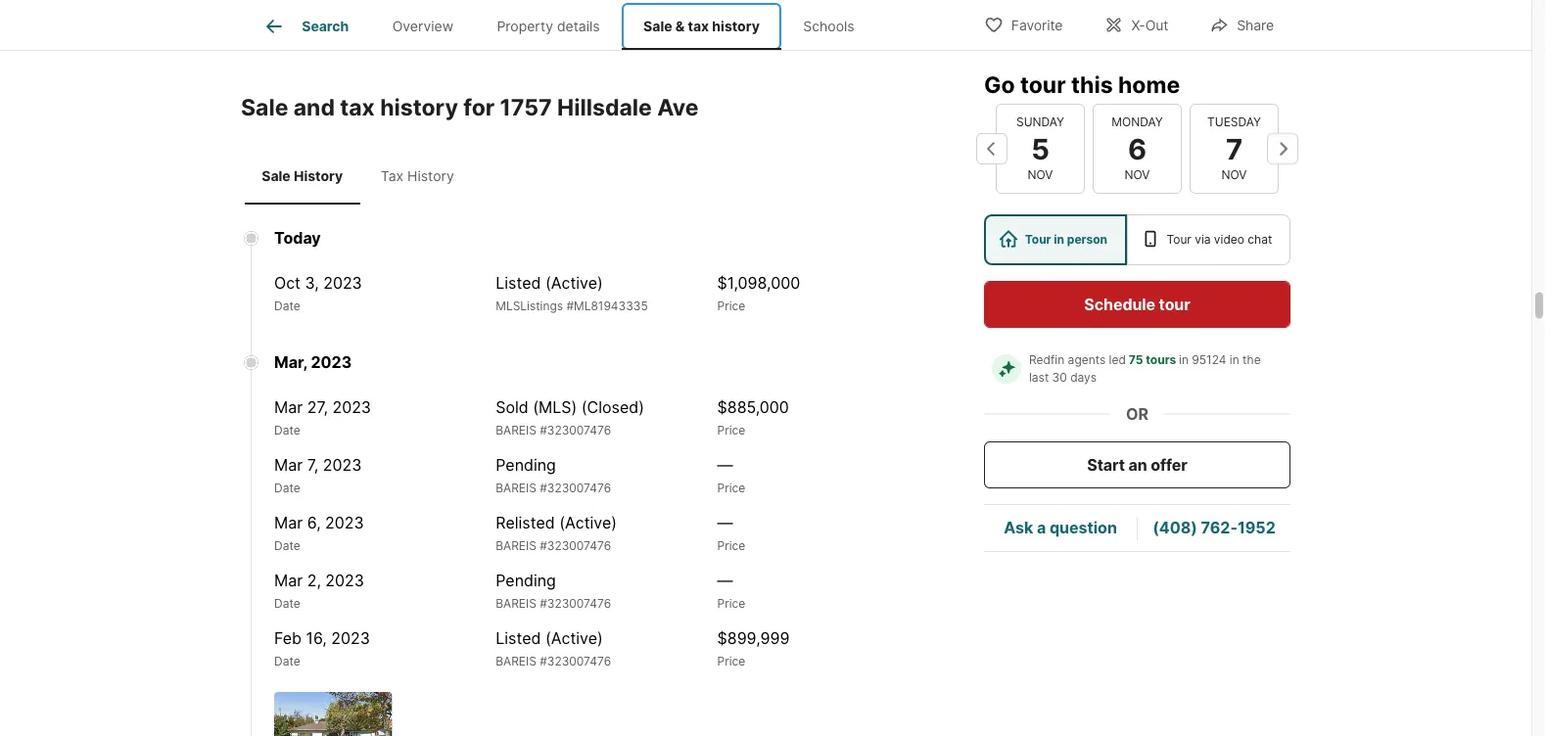 Task type: vqa. For each thing, say whether or not it's contained in the screenshot.
Relisted
yes



Task type: describe. For each thing, give the bounding box(es) containing it.
tour in person
[[1025, 233, 1108, 247]]

listed for feb 16, 2023
[[496, 629, 541, 648]]

2023 for 2,
[[326, 571, 364, 590]]

— price for mar 6, 2023
[[718, 513, 746, 553]]

listed (active) bareis #323007476
[[496, 629, 611, 669]]

offer
[[1151, 456, 1188, 475]]

date for mar 7, 2023
[[274, 481, 300, 495]]

out
[[1146, 17, 1169, 34]]

history for and
[[380, 94, 458, 121]]

in the last 30 days
[[1030, 353, 1265, 385]]

1757
[[500, 94, 552, 121]]

feb
[[274, 629, 302, 648]]

property details
[[497, 18, 600, 35]]

— for mar 6, 2023
[[718, 513, 733, 532]]

tours
[[1146, 353, 1177, 367]]

tax for &
[[688, 18, 709, 35]]

this
[[1072, 71, 1114, 98]]

search link
[[263, 15, 349, 38]]

property
[[497, 18, 553, 35]]

sale history tab
[[245, 152, 360, 201]]

share button
[[1194, 4, 1291, 45]]

tour for schedule
[[1160, 295, 1191, 314]]

tuesday
[[1208, 115, 1262, 129]]

tab list containing sale history
[[241, 148, 479, 205]]

for
[[464, 94, 495, 121]]

sale for sale & tax history
[[644, 18, 673, 35]]

price for mar 6, 2023
[[718, 539, 746, 553]]

agents
[[1068, 353, 1106, 367]]

feb 16, 2023 date
[[274, 629, 370, 669]]

listed for oct 3, 2023
[[496, 273, 541, 292]]

redfin
[[1030, 353, 1065, 367]]

sale & tax history
[[644, 18, 760, 35]]

mar for mar 2, 2023
[[274, 571, 303, 590]]

tour via video chat option
[[1127, 215, 1291, 265]]

favorite
[[1012, 17, 1063, 34]]

(408) 762-1952
[[1153, 519, 1276, 538]]

video
[[1215, 233, 1245, 247]]

go
[[985, 71, 1016, 98]]

#ml81943335
[[567, 299, 648, 313]]

oct
[[274, 273, 301, 292]]

— price for mar 2, 2023
[[718, 571, 746, 611]]

2 #323007476 from the top
[[540, 481, 611, 495]]

search
[[302, 18, 349, 35]]

schedule
[[1085, 295, 1156, 314]]

tax history
[[381, 168, 454, 185]]

sold (mls) (closed) bareis #323007476
[[496, 398, 645, 437]]

2 bareis from the top
[[496, 481, 537, 495]]

3,
[[305, 273, 319, 292]]

$885,000 price
[[718, 398, 789, 437]]

home
[[1119, 71, 1181, 98]]

start
[[1088, 456, 1126, 475]]

4 #323007476 from the top
[[540, 597, 611, 611]]

mar 7, 2023 date
[[274, 456, 362, 495]]

— for mar 2, 2023
[[718, 571, 733, 590]]

via
[[1195, 233, 1211, 247]]

bareis inside sold (mls) (closed) bareis #323007476
[[496, 423, 537, 437]]

mlslistings
[[496, 299, 563, 313]]

sale and tax history for 1757 hillsdale ave
[[241, 94, 699, 121]]

pending for mar 7, 2023
[[496, 456, 556, 475]]

schools
[[804, 18, 855, 35]]

tax
[[381, 168, 404, 185]]

in inside option
[[1054, 233, 1065, 247]]

sold
[[496, 398, 529, 417]]

$899,999 price
[[718, 629, 790, 669]]

monday
[[1112, 115, 1164, 129]]

(closed)
[[582, 398, 645, 417]]

chat
[[1248, 233, 1273, 247]]

sale for sale history
[[262, 168, 291, 185]]

(active) for $899,999
[[546, 629, 603, 648]]

favorite button
[[968, 4, 1080, 45]]

(408) 762-1952 link
[[1153, 519, 1276, 538]]

$885,000
[[718, 398, 789, 417]]

listed (active) mlslistings #ml81943335
[[496, 273, 648, 313]]

#323007476 inside relisted (active) bareis #323007476
[[540, 539, 611, 553]]

sunday
[[1017, 115, 1065, 129]]

hillsdale
[[557, 94, 652, 121]]

price for mar 27, 2023
[[718, 423, 746, 437]]

relisted
[[496, 513, 555, 532]]

price for oct 3, 2023
[[718, 299, 746, 313]]

tuesday 7 nov
[[1208, 115, 1262, 182]]

mar 6, 2023 date
[[274, 513, 364, 553]]

16,
[[306, 629, 327, 648]]

share
[[1238, 17, 1275, 34]]

schools tab
[[782, 3, 877, 50]]

(active) for —
[[560, 513, 617, 532]]

relisted (active) bareis #323007476
[[496, 513, 617, 553]]

person
[[1068, 233, 1108, 247]]

6,
[[307, 513, 321, 532]]

ave
[[658, 94, 699, 121]]

7,
[[307, 456, 319, 475]]

30
[[1053, 371, 1068, 385]]

start an offer button
[[985, 442, 1291, 489]]

tour in person option
[[985, 215, 1127, 265]]

pending bareis #323007476 for mar 7, 2023
[[496, 456, 611, 495]]

details
[[557, 18, 600, 35]]

ask a question
[[1004, 519, 1118, 538]]

mar 2, 2023 date
[[274, 571, 364, 611]]

an
[[1129, 456, 1148, 475]]

sale & tax history tab
[[622, 3, 782, 50]]

tax history tab
[[360, 152, 475, 201]]

x-out button
[[1088, 4, 1186, 45]]

ask
[[1004, 519, 1034, 538]]

today
[[274, 228, 321, 247]]

list box containing tour in person
[[985, 215, 1291, 265]]

tour for tour in person
[[1025, 233, 1052, 247]]

27,
[[307, 398, 328, 417]]

bareis inside listed (active) bareis #323007476
[[496, 654, 537, 669]]

mar for mar 27, 2023
[[274, 398, 303, 417]]

2023 for 27,
[[333, 398, 371, 417]]

— price for mar 7, 2023
[[718, 456, 746, 495]]

the
[[1243, 353, 1261, 367]]



Task type: locate. For each thing, give the bounding box(es) containing it.
tour inside tour via video chat option
[[1167, 233, 1192, 247]]

next image
[[1268, 133, 1299, 164]]

1 vertical spatial pending
[[496, 571, 556, 590]]

date up mar 2, 2023 date
[[274, 539, 300, 553]]

history right &
[[713, 18, 760, 35]]

oct 3, 2023 date
[[274, 273, 362, 313]]

monday 6 nov
[[1112, 115, 1164, 182]]

1 bareis from the top
[[496, 423, 537, 437]]

5 date from the top
[[274, 597, 300, 611]]

tax for and
[[340, 94, 375, 121]]

1 vertical spatial tour
[[1160, 295, 1191, 314]]

mar for mar 7, 2023
[[274, 456, 303, 475]]

date inside mar 7, 2023 date
[[274, 481, 300, 495]]

question
[[1050, 519, 1118, 538]]

date
[[274, 299, 300, 313], [274, 423, 300, 437], [274, 481, 300, 495], [274, 539, 300, 553], [274, 597, 300, 611], [274, 654, 300, 669]]

history for tax history
[[408, 168, 454, 185]]

nov
[[1028, 168, 1054, 182], [1125, 168, 1151, 182], [1222, 168, 1248, 182]]

3 date from the top
[[274, 481, 300, 495]]

sale up today
[[262, 168, 291, 185]]

tour for tour via video chat
[[1167, 233, 1192, 247]]

2023 inside mar 7, 2023 date
[[323, 456, 362, 475]]

2023 inside feb 16, 2023 date
[[331, 629, 370, 648]]

0 vertical spatial pending bareis #323007476
[[496, 456, 611, 495]]

6 price from the top
[[718, 654, 746, 669]]

(active)
[[546, 273, 603, 292], [560, 513, 617, 532], [546, 629, 603, 648]]

tour
[[1021, 71, 1066, 98], [1160, 295, 1191, 314]]

list box
[[985, 215, 1291, 265]]

2 tour from the left
[[1167, 233, 1192, 247]]

led
[[1110, 353, 1127, 367]]

date up the mar 6, 2023 date
[[274, 481, 300, 495]]

2 date from the top
[[274, 423, 300, 437]]

3 mar from the top
[[274, 513, 303, 532]]

0 vertical spatial pending
[[496, 456, 556, 475]]

date for mar 27, 2023
[[274, 423, 300, 437]]

1 date from the top
[[274, 299, 300, 313]]

1 vertical spatial tax
[[340, 94, 375, 121]]

1 horizontal spatial tax
[[688, 18, 709, 35]]

2 vertical spatial — price
[[718, 571, 746, 611]]

1 horizontal spatial tour
[[1160, 295, 1191, 314]]

nov inside tuesday 7 nov
[[1222, 168, 1248, 182]]

2023 for 16,
[[331, 629, 370, 648]]

price for mar 7, 2023
[[718, 481, 746, 495]]

tax right &
[[688, 18, 709, 35]]

2,
[[307, 571, 321, 590]]

last
[[1030, 371, 1049, 385]]

(active) inside listed (active) mlslistings #ml81943335
[[546, 273, 603, 292]]

nov for 7
[[1222, 168, 1248, 182]]

5 #323007476 from the top
[[540, 654, 611, 669]]

mar inside the mar 6, 2023 date
[[274, 513, 303, 532]]

0 vertical spatial history
[[713, 18, 760, 35]]

history
[[713, 18, 760, 35], [380, 94, 458, 121]]

1 history from the left
[[294, 168, 343, 185]]

2023 right 27,
[[333, 398, 371, 417]]

2023 right the 3,
[[324, 273, 362, 292]]

price inside $885,000 price
[[718, 423, 746, 437]]

2023 inside mar 27, 2023 date
[[333, 398, 371, 417]]

mar left 27,
[[274, 398, 303, 417]]

date for oct 3, 2023
[[274, 299, 300, 313]]

tour via video chat
[[1167, 233, 1273, 247]]

price for feb 16, 2023
[[718, 654, 746, 669]]

1 pending bareis #323007476 from the top
[[496, 456, 611, 495]]

2 mar from the top
[[274, 456, 303, 475]]

listed inside listed (active) bareis #323007476
[[496, 629, 541, 648]]

2023 inside oct 3, 2023 date
[[324, 273, 362, 292]]

tab list containing search
[[241, 0, 892, 50]]

tour inside tour in person option
[[1025, 233, 1052, 247]]

bareis
[[496, 423, 537, 437], [496, 481, 537, 495], [496, 539, 537, 553], [496, 597, 537, 611], [496, 654, 537, 669]]

7
[[1226, 132, 1243, 166]]

4 price from the top
[[718, 539, 746, 553]]

sale left and
[[241, 94, 288, 121]]

#323007476 inside listed (active) bareis #323007476
[[540, 654, 611, 669]]

date inside mar 27, 2023 date
[[274, 423, 300, 437]]

1 vertical spatial history
[[380, 94, 458, 121]]

2023 right 6,
[[325, 513, 364, 532]]

5
[[1032, 132, 1050, 166]]

1 vertical spatial pending bareis #323007476
[[496, 571, 611, 611]]

in right tours
[[1180, 353, 1189, 367]]

3 — price from the top
[[718, 571, 746, 611]]

1 vertical spatial — price
[[718, 513, 746, 553]]

in
[[1054, 233, 1065, 247], [1180, 353, 1189, 367], [1230, 353, 1240, 367]]

1 vertical spatial —
[[718, 513, 733, 532]]

tour
[[1025, 233, 1052, 247], [1167, 233, 1192, 247]]

0 vertical spatial —
[[718, 456, 733, 475]]

schedule tour button
[[985, 281, 1291, 328]]

nov down the 7 at the right top of page
[[1222, 168, 1248, 182]]

0 horizontal spatial nov
[[1028, 168, 1054, 182]]

pending down relisted (active) bareis #323007476 at bottom
[[496, 571, 556, 590]]

x-out
[[1132, 17, 1169, 34]]

tour up 'sunday'
[[1021, 71, 1066, 98]]

3 bareis from the top
[[496, 539, 537, 553]]

0 horizontal spatial tax
[[340, 94, 375, 121]]

mar left 7, at the left bottom
[[274, 456, 303, 475]]

6
[[1129, 132, 1147, 166]]

or
[[1127, 405, 1149, 424]]

history
[[294, 168, 343, 185], [408, 168, 454, 185]]

property details tab
[[475, 3, 622, 50]]

schedule tour
[[1085, 295, 1191, 314]]

mar for mar 6, 2023
[[274, 513, 303, 532]]

0 vertical spatial — price
[[718, 456, 746, 495]]

history inside tab
[[713, 18, 760, 35]]

1 price from the top
[[718, 299, 746, 313]]

1 nov from the left
[[1028, 168, 1054, 182]]

75
[[1129, 353, 1144, 367]]

go tour this home
[[985, 71, 1181, 98]]

(active) inside relisted (active) bareis #323007476
[[560, 513, 617, 532]]

sale for sale and tax history for 1757 hillsdale ave
[[241, 94, 288, 121]]

5 bareis from the top
[[496, 654, 537, 669]]

date up feb
[[274, 597, 300, 611]]

1 vertical spatial listed
[[496, 629, 541, 648]]

None button
[[996, 104, 1085, 194], [1093, 104, 1182, 194], [1190, 104, 1279, 194], [996, 104, 1085, 194], [1093, 104, 1182, 194], [1190, 104, 1279, 194]]

(active) inside listed (active) bareis #323007476
[[546, 629, 603, 648]]

mar inside mar 7, 2023 date
[[274, 456, 303, 475]]

2 vertical spatial sale
[[262, 168, 291, 185]]

3 nov from the left
[[1222, 168, 1248, 182]]

x-
[[1132, 17, 1146, 34]]

price inside $899,999 price
[[718, 654, 746, 669]]

listed
[[496, 273, 541, 292], [496, 629, 541, 648]]

3 — from the top
[[718, 571, 733, 590]]

in left "person"
[[1054, 233, 1065, 247]]

1 vertical spatial (active)
[[560, 513, 617, 532]]

nov for 5
[[1028, 168, 1054, 182]]

mar left 2,
[[274, 571, 303, 590]]

1 — price from the top
[[718, 456, 746, 495]]

sunday 5 nov
[[1017, 115, 1065, 182]]

in inside the in the last 30 days
[[1230, 353, 1240, 367]]

2 listed from the top
[[496, 629, 541, 648]]

date inside oct 3, 2023 date
[[274, 299, 300, 313]]

0 vertical spatial tab list
[[241, 0, 892, 50]]

2023 for 6,
[[325, 513, 364, 532]]

mar 27, 2023 date
[[274, 398, 371, 437]]

history right tax
[[408, 168, 454, 185]]

history left the for
[[380, 94, 458, 121]]

nov down 5
[[1028, 168, 1054, 182]]

1 vertical spatial sale
[[241, 94, 288, 121]]

2 horizontal spatial nov
[[1222, 168, 1248, 182]]

0 horizontal spatial tour
[[1025, 233, 1052, 247]]

0 horizontal spatial tour
[[1021, 71, 1066, 98]]

2 horizontal spatial in
[[1230, 353, 1240, 367]]

1 vertical spatial tab list
[[241, 148, 479, 205]]

1 horizontal spatial history
[[713, 18, 760, 35]]

pending bareis #323007476 up relisted
[[496, 456, 611, 495]]

mar,
[[274, 353, 307, 372]]

2 — price from the top
[[718, 513, 746, 553]]

0 vertical spatial sale
[[644, 18, 673, 35]]

2 price from the top
[[718, 423, 746, 437]]

0 vertical spatial listed
[[496, 273, 541, 292]]

date for mar 2, 2023
[[274, 597, 300, 611]]

tax inside tab
[[688, 18, 709, 35]]

tab list
[[241, 0, 892, 50], [241, 148, 479, 205]]

95124
[[1193, 353, 1227, 367]]

1 #323007476 from the top
[[540, 423, 611, 437]]

6 date from the top
[[274, 654, 300, 669]]

2 tab list from the top
[[241, 148, 479, 205]]

1 pending from the top
[[496, 456, 556, 475]]

price for mar 2, 2023
[[718, 597, 746, 611]]

sale inside sale & tax history tab
[[644, 18, 673, 35]]

2023 right mar,
[[311, 353, 352, 372]]

2023 right 7, at the left bottom
[[323, 456, 362, 475]]

overview
[[392, 18, 454, 35]]

nov inside monday 6 nov
[[1125, 168, 1151, 182]]

date down oct
[[274, 299, 300, 313]]

date for mar 6, 2023
[[274, 539, 300, 553]]

&
[[676, 18, 685, 35]]

pending bareis #323007476
[[496, 456, 611, 495], [496, 571, 611, 611]]

sale inside tab
[[262, 168, 291, 185]]

1 horizontal spatial in
[[1180, 353, 1189, 367]]

1 horizontal spatial tour
[[1167, 233, 1192, 247]]

history up today
[[294, 168, 343, 185]]

date down feb
[[274, 654, 300, 669]]

2 nov from the left
[[1125, 168, 1151, 182]]

#323007476 inside sold (mls) (closed) bareis #323007476
[[540, 423, 611, 437]]

1 horizontal spatial nov
[[1125, 168, 1151, 182]]

0 vertical spatial tour
[[1021, 71, 1066, 98]]

0 vertical spatial tax
[[688, 18, 709, 35]]

previous image
[[977, 133, 1008, 164]]

1 listed from the top
[[496, 273, 541, 292]]

pending up relisted
[[496, 456, 556, 475]]

1 horizontal spatial history
[[408, 168, 454, 185]]

2023 inside the mar 6, 2023 date
[[325, 513, 364, 532]]

overview tab
[[371, 3, 475, 50]]

4 mar from the top
[[274, 571, 303, 590]]

762-
[[1202, 519, 1238, 538]]

date inside feb 16, 2023 date
[[274, 654, 300, 669]]

in left the
[[1230, 353, 1240, 367]]

2 vertical spatial —
[[718, 571, 733, 590]]

mar, 2023
[[274, 353, 352, 372]]

$899,999
[[718, 629, 790, 648]]

4 bareis from the top
[[496, 597, 537, 611]]

history for sale history
[[294, 168, 343, 185]]

pending bareis #323007476 up listed (active) bareis #323007476
[[496, 571, 611, 611]]

bareis inside relisted (active) bareis #323007476
[[496, 539, 537, 553]]

nov for 6
[[1125, 168, 1151, 182]]

days
[[1071, 371, 1097, 385]]

pending
[[496, 456, 556, 475], [496, 571, 556, 590]]

tour right "schedule"
[[1160, 295, 1191, 314]]

and
[[294, 94, 335, 121]]

3 price from the top
[[718, 481, 746, 495]]

date inside mar 2, 2023 date
[[274, 597, 300, 611]]

$1,098,000
[[718, 273, 801, 292]]

1952
[[1238, 519, 1276, 538]]

2 history from the left
[[408, 168, 454, 185]]

nov down 6
[[1125, 168, 1151, 182]]

2 — from the top
[[718, 513, 733, 532]]

0 horizontal spatial history
[[380, 94, 458, 121]]

2023 for 7,
[[323, 456, 362, 475]]

tour left "person"
[[1025, 233, 1052, 247]]

2023 right 2,
[[326, 571, 364, 590]]

1 — from the top
[[718, 456, 733, 475]]

ask a question link
[[1004, 519, 1118, 538]]

tax
[[688, 18, 709, 35], [340, 94, 375, 121]]

2 pending from the top
[[496, 571, 556, 590]]

pending bareis #323007476 for mar 2, 2023
[[496, 571, 611, 611]]

history for &
[[713, 18, 760, 35]]

start an offer
[[1088, 456, 1188, 475]]

(408)
[[1153, 519, 1198, 538]]

date up mar 7, 2023 date
[[274, 423, 300, 437]]

nov inside sunday 5 nov
[[1028, 168, 1054, 182]]

tour left via
[[1167, 233, 1192, 247]]

2 pending bareis #323007476 from the top
[[496, 571, 611, 611]]

price inside $1,098,000 price
[[718, 299, 746, 313]]

— for mar 7, 2023
[[718, 456, 733, 475]]

3 #323007476 from the top
[[540, 539, 611, 553]]

0 vertical spatial (active)
[[546, 273, 603, 292]]

tour inside button
[[1160, 295, 1191, 314]]

tour for go
[[1021, 71, 1066, 98]]

date inside the mar 6, 2023 date
[[274, 539, 300, 553]]

(active) for $1,098,000
[[546, 273, 603, 292]]

mar left 6,
[[274, 513, 303, 532]]

1 tab list from the top
[[241, 0, 892, 50]]

a
[[1037, 519, 1046, 538]]

tax right and
[[340, 94, 375, 121]]

pending for mar 2, 2023
[[496, 571, 556, 590]]

1 tour from the left
[[1025, 233, 1052, 247]]

2023 right 16,
[[331, 629, 370, 648]]

0 horizontal spatial in
[[1054, 233, 1065, 247]]

1 mar from the top
[[274, 398, 303, 417]]

sale left &
[[644, 18, 673, 35]]

2 vertical spatial (active)
[[546, 629, 603, 648]]

0 horizontal spatial history
[[294, 168, 343, 185]]

(mls)
[[533, 398, 577, 417]]

4 date from the top
[[274, 539, 300, 553]]

date for feb 16, 2023
[[274, 654, 300, 669]]

2023 inside mar 2, 2023 date
[[326, 571, 364, 590]]

listed inside listed (active) mlslistings #ml81943335
[[496, 273, 541, 292]]

5 price from the top
[[718, 597, 746, 611]]

mar inside mar 2, 2023 date
[[274, 571, 303, 590]]

mar inside mar 27, 2023 date
[[274, 398, 303, 417]]

redfin agents led 75 tours in 95124
[[1030, 353, 1227, 367]]

2023 for 3,
[[324, 273, 362, 292]]



